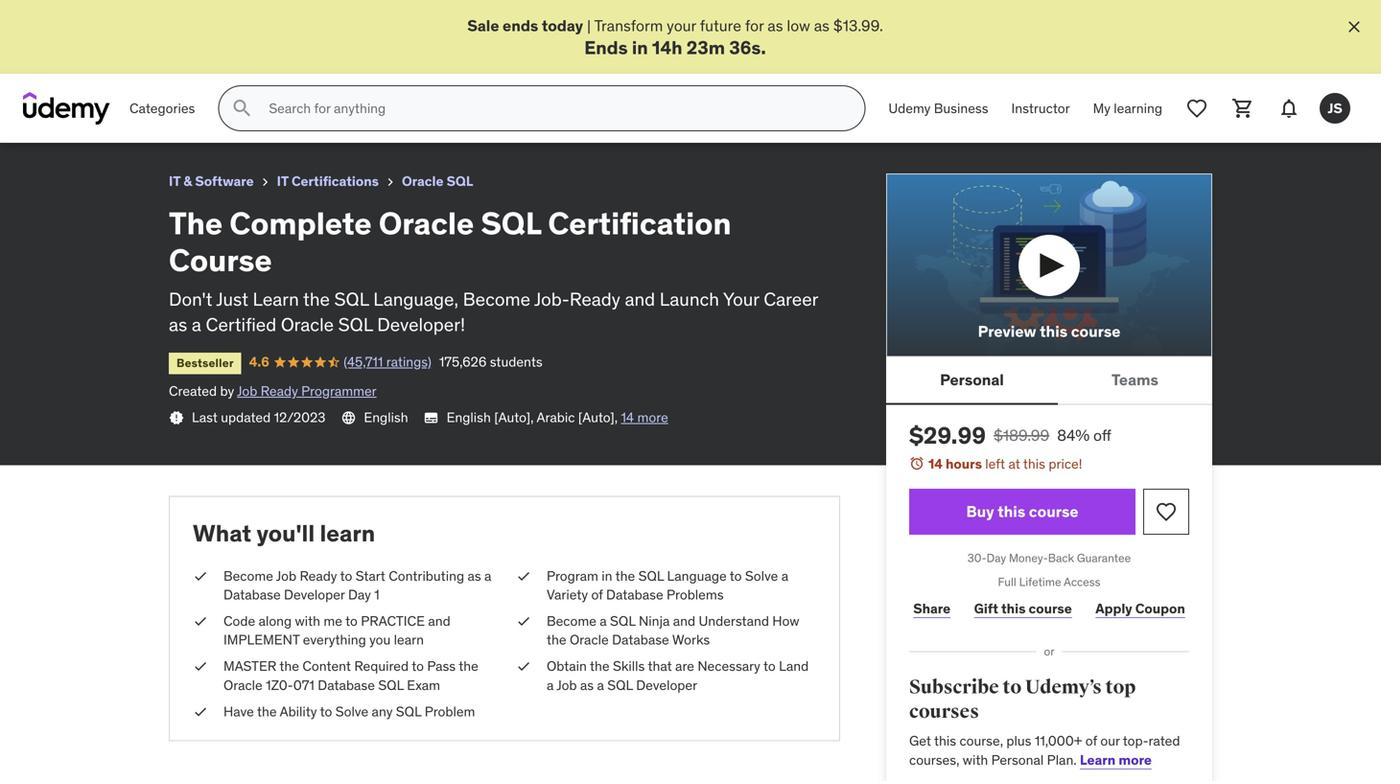 Task type: vqa. For each thing, say whether or not it's contained in the screenshot.
Gift this course
yes



Task type: describe. For each thing, give the bounding box(es) containing it.
and inside code along with me to practice and implement everything you learn
[[428, 613, 451, 630]]

day inside become job ready to start contributing as a database developer day 1
[[348, 587, 371, 604]]

ratings)
[[386, 353, 432, 371]]

ready inside become job ready to start contributing as a database developer day 1
[[300, 568, 337, 585]]

certifications
[[292, 173, 379, 190]]

a inside program in the sql language to solve a variety of database problems
[[782, 568, 789, 585]]

30-
[[968, 551, 987, 566]]

the inside become a sql ninja and understand how the oracle database works
[[547, 632, 567, 649]]

[auto]
[[578, 409, 615, 426]]

problem
[[425, 704, 475, 721]]

xsmall image for last updated 12/2023
[[169, 411, 184, 426]]

exam
[[407, 677, 440, 694]]

top-
[[1123, 733, 1149, 750]]

created by job ready programmer
[[169, 383, 377, 400]]

the right pass in the bottom left of the page
[[459, 658, 479, 676]]

launch
[[660, 288, 719, 311]]

hours
[[946, 456, 982, 473]]

become for become a sql ninja and understand how the oracle database works
[[547, 613, 597, 630]]

apply
[[1096, 601, 1133, 618]]

your
[[723, 288, 759, 311]]

preview this course button
[[886, 174, 1213, 357]]

top
[[1106, 676, 1136, 700]]

have
[[224, 704, 254, 721]]

required
[[354, 658, 409, 676]]

sale ends today | transform your future for as low as $13.99. ends in 14h 23m 36s .
[[467, 16, 883, 59]]

it for it certifications
[[277, 173, 289, 190]]

variety
[[547, 587, 588, 604]]

and inside become a sql ninja and understand how the oracle database works
[[673, 613, 696, 630]]

it & software link
[[169, 170, 254, 194]]

course language image
[[341, 411, 356, 426]]

ends
[[584, 36, 628, 59]]

bestseller
[[177, 356, 234, 371]]

it certifications
[[277, 173, 379, 190]]

this right the at
[[1023, 456, 1046, 473]]

course
[[169, 241, 272, 280]]

gift
[[974, 601, 999, 618]]

js link
[[1312, 86, 1358, 132]]

as right for at the top of page
[[768, 16, 783, 35]]

gift this course link
[[970, 591, 1076, 629]]

udemy's
[[1025, 676, 1102, 700]]

have the ability to solve any sql problem
[[224, 704, 475, 721]]

english for english [auto], arabic [auto] , 14 more
[[447, 409, 491, 426]]

are
[[675, 658, 695, 676]]

this for gift
[[1002, 601, 1026, 618]]

oracle down oracle sql "link"
[[379, 204, 474, 243]]

created
[[169, 383, 217, 400]]

the up 1z0-
[[280, 658, 299, 676]]

gift this course
[[974, 601, 1072, 618]]

oracle sql
[[402, 173, 473, 190]]

1 horizontal spatial wishlist image
[[1186, 97, 1209, 120]]

become job ready to start contributing as a database developer day 1
[[224, 568, 492, 604]]

to inside program in the sql language to solve a variety of database problems
[[730, 568, 742, 585]]

back
[[1048, 551, 1074, 566]]

0 horizontal spatial solve
[[336, 704, 369, 721]]

$13.99.
[[833, 16, 883, 35]]

categories
[[130, 100, 195, 117]]

sql inside obtain the skills that are necessary to land a job as a sql developer
[[607, 677, 633, 694]]

1 horizontal spatial learn
[[1080, 752, 1116, 769]]

this for get
[[934, 733, 956, 750]]

oracle inside "link"
[[402, 173, 444, 190]]

with inside code along with me to practice and implement everything you learn
[[295, 613, 320, 630]]

it & software
[[169, 173, 254, 190]]

future
[[700, 16, 742, 35]]

submit search image
[[231, 97, 254, 120]]

start
[[356, 568, 385, 585]]

udemy
[[889, 100, 931, 117]]

30-day money-back guarantee full lifetime access
[[968, 551, 1131, 590]]

learn inside code along with me to practice and implement everything you learn
[[394, 632, 424, 649]]

oracle inside master the content required to pass the oracle 1z0-071 database sql exam
[[224, 677, 263, 694]]

xsmall image for become job ready to start contributing as a database developer day 1
[[193, 567, 208, 586]]

the right the have
[[257, 704, 277, 721]]

1z0-
[[266, 677, 293, 694]]

you
[[369, 632, 391, 649]]

xsmall image for code along with me to practice and implement everything you learn
[[193, 613, 208, 631]]

day inside the 30-day money-back guarantee full lifetime access
[[987, 551, 1006, 566]]

learn inside the complete oracle sql certification course don't just learn the sql language, become job-ready and launch your career as a certified oracle sql developer!
[[253, 288, 299, 311]]

database inside master the content required to pass the oracle 1z0-071 database sql exam
[[318, 677, 375, 694]]

skills
[[613, 658, 645, 676]]

access
[[1064, 575, 1101, 590]]

today
[[542, 16, 583, 35]]

js
[[1328, 100, 1343, 117]]

to inside obtain the skills that are necessary to land a job as a sql developer
[[764, 658, 776, 676]]

0 vertical spatial job
[[237, 383, 257, 400]]

shopping cart with 0 items image
[[1232, 97, 1255, 120]]

my learning
[[1093, 100, 1163, 117]]

career
[[764, 288, 818, 311]]

close image
[[1345, 17, 1364, 36]]

as inside obtain the skills that are necessary to land a job as a sql developer
[[580, 677, 594, 694]]

obtain the skills that are necessary to land a job as a sql developer
[[547, 658, 809, 694]]

necessary
[[698, 658, 761, 676]]

ends
[[503, 16, 538, 35]]

updated
[[221, 409, 271, 426]]

udemy business link
[[877, 86, 1000, 132]]

course for preview this course
[[1071, 322, 1121, 341]]

database inside program in the sql language to solve a variety of database problems
[[606, 587, 664, 604]]

as inside the complete oracle sql certification course don't just learn the sql language, become job-ready and launch your career as a certified oracle sql developer!
[[169, 313, 187, 336]]

0 vertical spatial learn
[[320, 520, 375, 548]]

and inside the complete oracle sql certification course don't just learn the sql language, become job-ready and launch your career as a certified oracle sql developer!
[[625, 288, 655, 311]]

personal inside get this course, plus 11,000+ of our top-rated courses, with personal plan.
[[992, 752, 1044, 769]]

(45,711
[[344, 353, 383, 371]]

learning
[[1114, 100, 1163, 117]]

teams button
[[1058, 357, 1213, 403]]

&
[[183, 173, 192, 190]]

that
[[648, 658, 672, 676]]

share button
[[909, 591, 955, 629]]

any
[[372, 704, 393, 721]]

at
[[1009, 456, 1020, 473]]

to inside subscribe to udemy's top courses
[[1003, 676, 1022, 700]]

learn more link
[[1080, 752, 1152, 769]]

this for buy
[[998, 502, 1026, 522]]

understand
[[699, 613, 769, 630]]

english [auto], arabic [auto] , 14 more
[[447, 409, 668, 426]]

certified
[[206, 313, 276, 336]]

1
[[374, 587, 380, 604]]

along
[[259, 613, 292, 630]]

sql inside become a sql ninja and understand how the oracle database works
[[610, 613, 636, 630]]

implement
[[224, 632, 300, 649]]

xsmall image for become a sql ninja and understand how the oracle database works
[[516, 613, 531, 631]]

4.6
[[249, 353, 269, 371]]

0 horizontal spatial more
[[637, 409, 668, 426]]

job inside become job ready to start contributing as a database developer day 1
[[276, 568, 296, 585]]

job inside obtain the skills that are necessary to land a job as a sql developer
[[557, 677, 577, 694]]

course for buy this course
[[1029, 502, 1079, 522]]

apply coupon button
[[1092, 591, 1190, 629]]

0 horizontal spatial ready
[[261, 383, 298, 400]]

as inside become job ready to start contributing as a database developer day 1
[[468, 568, 481, 585]]

solve inside program in the sql language to solve a variety of database problems
[[745, 568, 778, 585]]

ability
[[280, 704, 317, 721]]

in inside program in the sql language to solve a variety of database problems
[[602, 568, 613, 585]]



Task type: locate. For each thing, give the bounding box(es) containing it.
what you'll learn
[[193, 520, 375, 548]]

1 horizontal spatial in
[[632, 36, 648, 59]]

it for it & software
[[169, 173, 181, 190]]

oracle up obtain
[[570, 632, 609, 649]]

learn down our
[[1080, 752, 1116, 769]]

english right "closed captions" image
[[447, 409, 491, 426]]

developer up me
[[284, 587, 345, 604]]

14 right ,
[[621, 409, 634, 426]]

0 vertical spatial more
[[637, 409, 668, 426]]

buy this course button
[[909, 489, 1136, 535]]

1 vertical spatial xsmall image
[[516, 613, 531, 631]]

1 horizontal spatial solve
[[745, 568, 778, 585]]

0 vertical spatial course
[[1071, 322, 1121, 341]]

solve
[[745, 568, 778, 585], [336, 704, 369, 721]]

course up teams
[[1071, 322, 1121, 341]]

and left launch
[[625, 288, 655, 311]]

master the content required to pass the oracle 1z0-071 database sql exam
[[224, 658, 479, 694]]

1 english from the left
[[364, 409, 408, 426]]

1 horizontal spatial 14
[[929, 456, 943, 473]]

this inside get this course, plus 11,000+ of our top-rated courses, with personal plan.
[[934, 733, 956, 750]]

1 horizontal spatial learn
[[394, 632, 424, 649]]

this inside button
[[998, 502, 1026, 522]]

learn down practice
[[394, 632, 424, 649]]

tab list
[[886, 357, 1213, 405]]

0 horizontal spatial and
[[428, 613, 451, 630]]

closed captions image
[[424, 410, 439, 426]]

to inside master the content required to pass the oracle 1z0-071 database sql exam
[[412, 658, 424, 676]]

it up complete
[[277, 173, 289, 190]]

0 horizontal spatial become
[[224, 568, 273, 585]]

oracle inside become a sql ninja and understand how the oracle database works
[[570, 632, 609, 649]]

1 horizontal spatial english
[[447, 409, 491, 426]]

14 right alarm 'image'
[[929, 456, 943, 473]]

wishlist image
[[1186, 97, 1209, 120], [1155, 501, 1178, 524]]

1 vertical spatial course
[[1029, 502, 1079, 522]]

learn up certified
[[253, 288, 299, 311]]

a inside become job ready to start contributing as a database developer day 1
[[484, 568, 492, 585]]

1 vertical spatial job
[[276, 568, 296, 585]]

database up code
[[224, 587, 281, 604]]

1 horizontal spatial and
[[625, 288, 655, 311]]

job right by on the left
[[237, 383, 257, 400]]

last updated 12/2023
[[192, 409, 326, 426]]

software
[[195, 173, 254, 190]]

subscribe
[[909, 676, 999, 700]]

problems
[[667, 587, 724, 604]]

courses
[[909, 701, 979, 724]]

as
[[768, 16, 783, 35], [814, 16, 830, 35], [169, 313, 187, 336], [468, 568, 481, 585], [580, 677, 594, 694]]

solve left any
[[336, 704, 369, 721]]

with left me
[[295, 613, 320, 630]]

with
[[295, 613, 320, 630], [963, 752, 988, 769]]

the left skills
[[590, 658, 610, 676]]

this up courses,
[[934, 733, 956, 750]]

sql
[[447, 173, 473, 190], [481, 204, 541, 243], [334, 288, 369, 311], [338, 313, 373, 336], [639, 568, 664, 585], [610, 613, 636, 630], [378, 677, 404, 694], [607, 677, 633, 694], [396, 704, 421, 721]]

database up have the ability to solve any sql problem
[[318, 677, 375, 694]]

personal
[[940, 370, 1004, 390], [992, 752, 1044, 769]]

in inside sale ends today | transform your future for as low as $13.99. ends in 14h 23m 36s .
[[632, 36, 648, 59]]

to left land
[[764, 658, 776, 676]]

$29.99
[[909, 422, 986, 450]]

me
[[324, 613, 342, 630]]

oracle right certifications
[[402, 173, 444, 190]]

how
[[773, 613, 800, 630]]

rated
[[1149, 733, 1180, 750]]

alarm image
[[909, 456, 925, 471]]

[auto], arabic
[[494, 409, 575, 426]]

0 vertical spatial in
[[632, 36, 648, 59]]

sql inside program in the sql language to solve a variety of database problems
[[639, 568, 664, 585]]

xsmall image for master the content required to pass the oracle 1z0-071 database sql exam
[[193, 658, 208, 677]]

land
[[779, 658, 809, 676]]

get
[[909, 733, 931, 750]]

buy
[[966, 502, 994, 522]]

code along with me to practice and implement everything you learn
[[224, 613, 451, 649]]

the down complete
[[303, 288, 330, 311]]

1 horizontal spatial with
[[963, 752, 988, 769]]

this inside button
[[1040, 322, 1068, 341]]

0 vertical spatial learn
[[253, 288, 299, 311]]

become up code
[[224, 568, 273, 585]]

0 vertical spatial 14
[[621, 409, 634, 426]]

0 horizontal spatial english
[[364, 409, 408, 426]]

84%
[[1057, 426, 1090, 446]]

0 horizontal spatial it
[[169, 173, 181, 190]]

ready down certification
[[570, 288, 621, 311]]

0 vertical spatial day
[[987, 551, 1006, 566]]

2 horizontal spatial become
[[547, 613, 597, 630]]

2 horizontal spatial ready
[[570, 288, 621, 311]]

certification
[[548, 204, 732, 243]]

personal down plus
[[992, 752, 1044, 769]]

1 vertical spatial 14
[[929, 456, 943, 473]]

of inside get this course, plus 11,000+ of our top-rated courses, with personal plan.
[[1086, 733, 1097, 750]]

with down course,
[[963, 752, 988, 769]]

just
[[216, 288, 248, 311]]

business
[[934, 100, 989, 117]]

1 horizontal spatial developer
[[636, 677, 697, 694]]

1 vertical spatial more
[[1119, 752, 1152, 769]]

price!
[[1049, 456, 1083, 473]]

to right me
[[345, 613, 358, 630]]

0 vertical spatial personal
[[940, 370, 1004, 390]]

udemy business
[[889, 100, 989, 117]]

the inside program in the sql language to solve a variety of database problems
[[616, 568, 635, 585]]

course for gift this course
[[1029, 601, 1072, 618]]

0 horizontal spatial learn
[[320, 520, 375, 548]]

obtain
[[547, 658, 587, 676]]

2 horizontal spatial and
[[673, 613, 696, 630]]

learn
[[253, 288, 299, 311], [1080, 752, 1116, 769]]

categories button
[[118, 86, 207, 132]]

language,
[[373, 288, 459, 311]]

the complete oracle sql certification course don't just learn the sql language, become job-ready and launch your career as a certified oracle sql developer!
[[169, 204, 818, 336]]

0 vertical spatial with
[[295, 613, 320, 630]]

full
[[998, 575, 1017, 590]]

personal button
[[886, 357, 1058, 403]]

xsmall image left last
[[169, 411, 184, 426]]

become for become job ready to start contributing as a database developer day 1
[[224, 568, 273, 585]]

Search for anything text field
[[265, 92, 842, 125]]

day up full
[[987, 551, 1006, 566]]

2 horizontal spatial job
[[557, 677, 577, 694]]

0 horizontal spatial 14
[[621, 409, 634, 426]]

1 horizontal spatial more
[[1119, 752, 1152, 769]]

database inside become a sql ninja and understand how the oracle database works
[[612, 632, 669, 649]]

0 horizontal spatial with
[[295, 613, 320, 630]]

oracle sql link
[[402, 170, 473, 194]]

course inside button
[[1071, 322, 1121, 341]]

this
[[1040, 322, 1068, 341], [1023, 456, 1046, 473], [998, 502, 1026, 522], [1002, 601, 1026, 618], [934, 733, 956, 750]]

|
[[587, 16, 591, 35]]

to inside code along with me to practice and implement everything you learn
[[345, 613, 358, 630]]

courses,
[[909, 752, 960, 769]]

$189.99
[[994, 426, 1050, 446]]

course down lifetime
[[1029, 601, 1072, 618]]

programmer
[[301, 383, 377, 400]]

developer down that
[[636, 677, 697, 694]]

a inside become a sql ninja and understand how the oracle database works
[[600, 613, 607, 630]]

database up ninja
[[606, 587, 664, 604]]

code
[[224, 613, 255, 630]]

program in the sql language to solve a variety of database problems
[[547, 568, 789, 604]]

and
[[625, 288, 655, 311], [428, 613, 451, 630], [673, 613, 696, 630]]

solve up "how"
[[745, 568, 778, 585]]

more
[[637, 409, 668, 426], [1119, 752, 1152, 769]]

1 vertical spatial developer
[[636, 677, 697, 694]]

oracle down master
[[224, 677, 263, 694]]

with inside get this course, plus 11,000+ of our top-rated courses, with personal plan.
[[963, 752, 988, 769]]

program
[[547, 568, 599, 585]]

this for preview
[[1040, 322, 1068, 341]]

more down top-
[[1119, 752, 1152, 769]]

xsmall image right software
[[258, 175, 273, 190]]

2 vertical spatial xsmall image
[[516, 658, 531, 677]]

in down transform
[[632, 36, 648, 59]]

by
[[220, 383, 234, 400]]

2 vertical spatial ready
[[300, 568, 337, 585]]

pass
[[427, 658, 456, 676]]

xsmall image left code
[[193, 613, 208, 631]]

1 vertical spatial become
[[224, 568, 273, 585]]

personal down preview
[[940, 370, 1004, 390]]

xsmall image left oracle sql "link"
[[383, 175, 398, 190]]

1 vertical spatial wishlist image
[[1155, 501, 1178, 524]]

english right course language icon
[[364, 409, 408, 426]]

it certifications link
[[277, 170, 379, 194]]

xsmall image left master
[[193, 658, 208, 677]]

last
[[192, 409, 218, 426]]

job down obtain
[[557, 677, 577, 694]]

0 vertical spatial wishlist image
[[1186, 97, 1209, 120]]

in right program on the bottom left of the page
[[602, 568, 613, 585]]

0 horizontal spatial of
[[591, 587, 603, 604]]

don't
[[169, 288, 212, 311]]

become down variety
[[547, 613, 597, 630]]

lifetime
[[1019, 575, 1062, 590]]

.
[[761, 36, 766, 59]]

notifications image
[[1278, 97, 1301, 120]]

to inside become job ready to start contributing as a database developer day 1
[[340, 568, 352, 585]]

left
[[985, 456, 1005, 473]]

1 vertical spatial solve
[[336, 704, 369, 721]]

0 vertical spatial of
[[591, 587, 603, 604]]

low
[[787, 16, 810, 35]]

1 vertical spatial personal
[[992, 752, 1044, 769]]

sql inside "link"
[[447, 173, 473, 190]]

1 vertical spatial of
[[1086, 733, 1097, 750]]

to left udemy's
[[1003, 676, 1022, 700]]

(45,711 ratings)
[[344, 353, 432, 371]]

learn up start
[[320, 520, 375, 548]]

what
[[193, 520, 251, 548]]

ready
[[570, 288, 621, 311], [261, 383, 298, 400], [300, 568, 337, 585]]

1 vertical spatial day
[[348, 587, 371, 604]]

oracle right certified
[[281, 313, 334, 336]]

as right low
[[814, 16, 830, 35]]

become left job-
[[463, 288, 531, 311]]

11,000+
[[1035, 733, 1082, 750]]

xsmall image for program in the sql language to solve a variety of database problems
[[516, 567, 531, 586]]

to up exam
[[412, 658, 424, 676]]

preview this course
[[978, 322, 1121, 341]]

1 horizontal spatial day
[[987, 551, 1006, 566]]

become inside become a sql ninja and understand how the oracle database works
[[547, 613, 597, 630]]

xsmall image for obtain the skills that are necessary to land a job as a sql developer
[[516, 658, 531, 677]]

become inside the complete oracle sql certification course don't just learn the sql language, become job-ready and launch your career as a certified oracle sql developer!
[[463, 288, 531, 311]]

0 horizontal spatial wishlist image
[[1155, 501, 1178, 524]]

a inside the complete oracle sql certification course don't just learn the sql language, become job-ready and launch your career as a certified oracle sql developer!
[[192, 313, 201, 336]]

as right contributing
[[468, 568, 481, 585]]

1 it from the left
[[169, 173, 181, 190]]

1 horizontal spatial become
[[463, 288, 531, 311]]

more right ,
[[637, 409, 668, 426]]

1 horizontal spatial ready
[[300, 568, 337, 585]]

0 vertical spatial solve
[[745, 568, 778, 585]]

12/2023
[[274, 409, 326, 426]]

udemy image
[[23, 92, 110, 125]]

2 vertical spatial job
[[557, 677, 577, 694]]

0 vertical spatial developer
[[284, 587, 345, 604]]

1 vertical spatial ready
[[261, 383, 298, 400]]

developer inside obtain the skills that are necessary to land a job as a sql developer
[[636, 677, 697, 694]]

ready inside the complete oracle sql certification course don't just learn the sql language, become job-ready and launch your career as a certified oracle sql developer!
[[570, 288, 621, 311]]

day left 1
[[348, 587, 371, 604]]

xsmall image
[[193, 567, 208, 586], [516, 613, 531, 631], [516, 658, 531, 677]]

0 vertical spatial ready
[[570, 288, 621, 311]]

and up "works"
[[673, 613, 696, 630]]

get this course, plus 11,000+ of our top-rated courses, with personal plan.
[[909, 733, 1180, 769]]

english for english
[[364, 409, 408, 426]]

2 vertical spatial course
[[1029, 601, 1072, 618]]

1 horizontal spatial of
[[1086, 733, 1097, 750]]

as down obtain
[[580, 677, 594, 694]]

0 horizontal spatial developer
[[284, 587, 345, 604]]

1 vertical spatial in
[[602, 568, 613, 585]]

sql inside master the content required to pass the oracle 1z0-071 database sql exam
[[378, 677, 404, 694]]

to right language
[[730, 568, 742, 585]]

you'll
[[257, 520, 315, 548]]

database inside become job ready to start contributing as a database developer day 1
[[224, 587, 281, 604]]

this right the gift
[[1002, 601, 1026, 618]]

175,626 students
[[439, 353, 543, 371]]

become inside become job ready to start contributing as a database developer day 1
[[224, 568, 273, 585]]

2 english from the left
[[447, 409, 491, 426]]

master
[[224, 658, 277, 676]]

xsmall image left program on the bottom left of the page
[[516, 567, 531, 586]]

personal inside button
[[940, 370, 1004, 390]]

sale
[[467, 16, 499, 35]]

0 horizontal spatial day
[[348, 587, 371, 604]]

job down you'll
[[276, 568, 296, 585]]

my learning link
[[1082, 86, 1174, 132]]

learn more
[[1080, 752, 1152, 769]]

this right buy
[[998, 502, 1026, 522]]

ready up me
[[300, 568, 337, 585]]

for
[[745, 16, 764, 35]]

0 horizontal spatial learn
[[253, 288, 299, 311]]

everything
[[303, 632, 366, 649]]

0 horizontal spatial in
[[602, 568, 613, 585]]

developer inside become job ready to start contributing as a database developer day 1
[[284, 587, 345, 604]]

of left our
[[1086, 733, 1097, 750]]

xsmall image
[[258, 175, 273, 190], [383, 175, 398, 190], [169, 411, 184, 426], [516, 567, 531, 586], [193, 613, 208, 631], [193, 658, 208, 677], [193, 703, 208, 722]]

1 horizontal spatial it
[[277, 173, 289, 190]]

the inside obtain the skills that are necessary to land a job as a sql developer
[[590, 658, 610, 676]]

the up obtain
[[547, 632, 567, 649]]

the inside the complete oracle sql certification course don't just learn the sql language, become job-ready and launch your career as a certified oracle sql developer!
[[303, 288, 330, 311]]

course up back
[[1029, 502, 1079, 522]]

the right program on the bottom left of the page
[[616, 568, 635, 585]]

2 vertical spatial become
[[547, 613, 597, 630]]

this inside "link"
[[1002, 601, 1026, 618]]

1 vertical spatial with
[[963, 752, 988, 769]]

2 it from the left
[[277, 173, 289, 190]]

database down ninja
[[612, 632, 669, 649]]

to left start
[[340, 568, 352, 585]]

course inside "link"
[[1029, 601, 1072, 618]]

plan.
[[1047, 752, 1077, 769]]

as down the don't
[[169, 313, 187, 336]]

job-
[[534, 288, 570, 311]]

this right preview
[[1040, 322, 1068, 341]]

to right ability at the left bottom of the page
[[320, 704, 332, 721]]

0 vertical spatial become
[[463, 288, 531, 311]]

it left &
[[169, 173, 181, 190]]

ready up "12/2023"
[[261, 383, 298, 400]]

0 vertical spatial xsmall image
[[193, 567, 208, 586]]

of inside program in the sql language to solve a variety of database problems
[[591, 587, 603, 604]]

course inside button
[[1029, 502, 1079, 522]]

1 vertical spatial learn
[[1080, 752, 1116, 769]]

tab list containing personal
[[886, 357, 1213, 405]]

xsmall image left the have
[[193, 703, 208, 722]]

0 horizontal spatial job
[[237, 383, 257, 400]]

day
[[987, 551, 1006, 566], [348, 587, 371, 604]]

1 vertical spatial learn
[[394, 632, 424, 649]]

our
[[1101, 733, 1120, 750]]

1 horizontal spatial job
[[276, 568, 296, 585]]

of right variety
[[591, 587, 603, 604]]

and up pass in the bottom left of the page
[[428, 613, 451, 630]]

xsmall image for have the ability to solve any sql problem
[[193, 703, 208, 722]]



